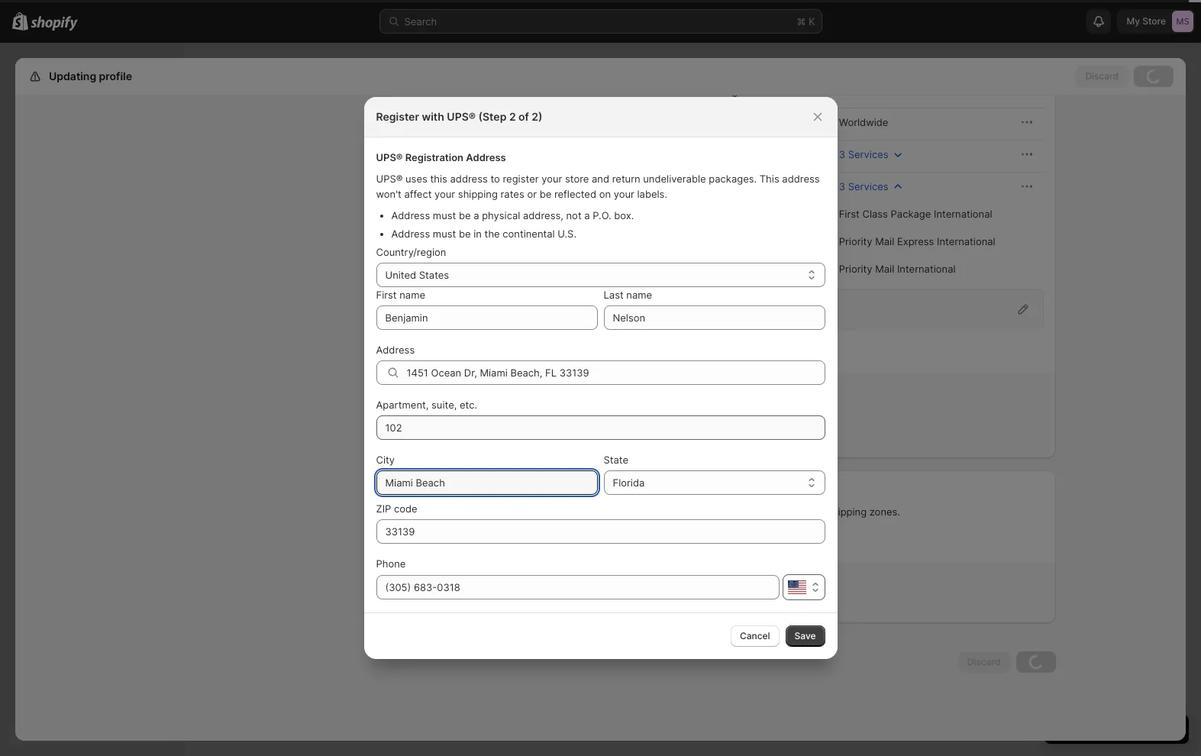 Task type: vqa. For each thing, say whether or not it's contained in the screenshot.
the leftmost exchange
no



Task type: describe. For each thing, give the bounding box(es) containing it.
go to markets
[[411, 539, 473, 551]]

to up countries/regions
[[473, 484, 482, 497]]

in inside the address must be a physical address, not a p.o. box. address must be in the continental u.s.
[[474, 228, 482, 240]]

rates left or
[[500, 180, 524, 193]]

0 vertical spatial (discounted
[[474, 116, 531, 128]]

settings,
[[739, 506, 780, 518]]

209 countries and regions
[[402, 594, 525, 607]]

2 vertical spatial shipping
[[828, 506, 867, 518]]

start shipping to more places
[[402, 484, 543, 497]]

on
[[600, 188, 611, 200]]

international for priority mail express international
[[938, 235, 996, 248]]

fee
[[741, 85, 756, 97]]

209 countries and regions button
[[402, 590, 542, 611]]

this
[[430, 173, 448, 185]]

shopify image
[[31, 16, 78, 31]]

package
[[891, 208, 932, 220]]

class
[[863, 208, 889, 220]]

manage
[[655, 506, 692, 518]]

carrier
[[413, 85, 445, 97]]

address up register
[[466, 151, 506, 164]]

name for last name
[[627, 289, 653, 301]]

learn more about markets link
[[494, 539, 618, 552]]

k
[[809, 15, 816, 28]]

0 horizontal spatial more
[[485, 484, 509, 497]]

calculated for usps (discounted rates from shopify shipping)
[[770, 180, 820, 193]]

apartment, suite, etc.
[[376, 399, 478, 411]]

register
[[503, 173, 539, 185]]

—
[[697, 180, 707, 193]]

last name
[[604, 289, 653, 301]]

florida
[[613, 477, 645, 489]]

and down countries/regions not in a market
[[470, 594, 488, 607]]

or
[[527, 188, 537, 200]]

apartment,
[[376, 399, 429, 411]]

places
[[512, 484, 543, 497]]

reflected
[[555, 188, 597, 200]]

in inside dialog
[[510, 576, 519, 588]]

affect
[[405, 188, 432, 200]]

2
[[510, 110, 516, 123]]

countries/regions not in a market
[[402, 576, 563, 588]]

carrier name
[[413, 85, 474, 97]]

be inside ups® uses this address to register your store and return undeliverable packages. this address won't affect your shipping rates or be reflected on your labels.
[[540, 188, 552, 200]]

selling
[[602, 506, 632, 518]]

carrier name button
[[411, 76, 491, 105]]

regions for 209 countries and regions
[[490, 594, 525, 607]]

1 vertical spatial shipping
[[429, 484, 470, 497]]

usps
[[411, 180, 438, 193]]

learn
[[494, 539, 521, 552]]

from for usps (discounted rates from shopify shipping)
[[527, 180, 549, 193]]

page loading bar progress bar
[[0, 0, 1202, 2]]

first for first name
[[376, 289, 397, 301]]

mail for express
[[876, 235, 895, 248]]

priority mail express international
[[839, 235, 996, 248]]

2 horizontal spatial your
[[614, 188, 635, 200]]

cancel
[[740, 630, 771, 642]]

box.
[[614, 209, 634, 222]]

settings dialog
[[15, 0, 1187, 750]]

time
[[805, 85, 826, 97]]

address left rate
[[376, 344, 415, 356]]

register
[[376, 110, 419, 123]]

create zone
[[430, 432, 487, 445]]

1 must from the top
[[433, 209, 456, 222]]

shopify-
[[521, 303, 563, 316]]

Address text field
[[407, 361, 826, 385]]

this
[[760, 173, 780, 185]]

cancel button
[[731, 626, 780, 647]]

start
[[402, 484, 426, 497]]

usps (discounted rates from shopify shipping)
[[411, 180, 634, 193]]

3 services for 3 services button
[[839, 148, 889, 160]]

1 markets from the left
[[438, 539, 473, 551]]

transit
[[770, 85, 802, 97]]

2 must from the top
[[433, 228, 456, 240]]

settings
[[46, 70, 89, 83]]

country/region
[[376, 246, 446, 258]]

won't
[[376, 188, 402, 200]]

Apartment, suite, etc. text field
[[376, 416, 826, 440]]

dhl express (discounted rates from shopify shipping)
[[411, 116, 668, 128]]

ups® for uses
[[376, 173, 403, 185]]

ZIP code text field
[[376, 520, 826, 544]]

rate
[[432, 350, 449, 361]]

with inside dialog
[[422, 110, 445, 123]]

0 countries and regions button
[[430, 400, 557, 422]]

uses
[[406, 173, 428, 185]]

1 vertical spatial more
[[524, 539, 548, 552]]

about
[[550, 539, 577, 552]]

City text field
[[376, 471, 598, 495]]

0 vertical spatial from
[[560, 116, 582, 128]]

not inside the address must be a physical address, not a p.o. box. address must be in the continental u.s.
[[567, 209, 582, 222]]

a for in
[[521, 576, 527, 588]]

0 vertical spatial services
[[839, 85, 880, 97]]

first class package international
[[839, 208, 993, 220]]

rates inside ups® uses this address to register your store and return undeliverable packages. this address won't affect your shipping rates or be reflected on your labels.
[[501, 188, 525, 200]]

address,
[[523, 209, 564, 222]]

orders
[[415, 303, 447, 316]]

u.s.
[[558, 228, 577, 240]]

shopify for ups® (discounted rates from shopify shipping)
[[552, 148, 587, 160]]

0 horizontal spatial your
[[435, 188, 456, 200]]

to down places
[[509, 506, 518, 518]]

worldwide
[[839, 116, 889, 128]]

2 address from the left
[[783, 173, 820, 185]]

shipping) for usps (discounted rates from shopify shipping)
[[590, 180, 634, 193]]

profile
[[99, 70, 132, 83]]

suite,
[[432, 399, 457, 411]]

1 vertical spatial be
[[459, 209, 471, 222]]

priority for priority mail express international
[[839, 235, 873, 248]]

2)
[[532, 110, 543, 123]]

countries/regions
[[402, 576, 489, 588]]

zip
[[376, 503, 391, 515]]

priority for priority mail international
[[839, 263, 873, 275]]

priority mail international
[[839, 263, 956, 275]]

1 address from the left
[[450, 173, 488, 185]]

localized
[[695, 506, 737, 518]]

countries/regions
[[424, 506, 506, 518]]

⌘ k
[[797, 15, 816, 28]]

address down affect
[[392, 209, 430, 222]]

states
[[419, 269, 449, 281]]

ups® (discounted rates from shopify shipping)
[[411, 148, 635, 160]]

zip code
[[376, 503, 418, 515]]

2 markets from the left
[[580, 539, 618, 552]]

address up "country/region"
[[392, 228, 430, 240]]

save
[[795, 630, 816, 642]]

name for first name
[[400, 289, 426, 301]]

3 services button
[[830, 144, 915, 165]]

handling
[[697, 85, 738, 97]]

registration
[[406, 151, 464, 164]]

shopify for usps (discounted rates from shopify shipping)
[[551, 180, 587, 193]]

1 horizontal spatial express
[[898, 235, 935, 248]]

2 vertical spatial be
[[459, 228, 471, 240]]

rates up register
[[501, 148, 524, 160]]

and right selling
[[635, 506, 652, 518]]

zones.
[[870, 506, 901, 518]]

209
[[402, 594, 421, 607]]

united
[[385, 269, 417, 281]]

a for to
[[521, 506, 527, 518]]



Task type: locate. For each thing, give the bounding box(es) containing it.
1 vertical spatial add
[[402, 506, 421, 518]]

calculated for dhl express (discounted rates from shopify shipping)
[[770, 116, 820, 128]]

3 services for 3 services dropdown button
[[839, 180, 889, 193]]

be left the
[[459, 228, 471, 240]]

shopify left the on
[[551, 180, 587, 193]]

shopify up return
[[585, 116, 621, 128]]

2 vertical spatial (discounted
[[441, 180, 497, 193]]

2 vertical spatial services
[[849, 180, 889, 193]]

add inside "button"
[[411, 350, 429, 361]]

(discounted down the ups® registration address
[[441, 180, 497, 193]]

3 services inside button
[[839, 148, 889, 160]]

2 vertical spatial from
[[527, 180, 549, 193]]

with down 'carrier'
[[422, 110, 445, 123]]

0 horizontal spatial markets
[[438, 539, 473, 551]]

your down return
[[614, 188, 635, 200]]

international right package
[[934, 208, 993, 220]]

3 down worldwide
[[839, 148, 846, 160]]

3 services inside dropdown button
[[839, 180, 889, 193]]

3 for 3 services dropdown button
[[839, 180, 846, 193]]

1 horizontal spatial more
[[524, 539, 548, 552]]

your
[[542, 173, 563, 185], [435, 188, 456, 200], [614, 188, 635, 200]]

1 vertical spatial market
[[529, 576, 563, 588]]

updating
[[49, 70, 96, 83]]

ups® inside settings dialog
[[411, 148, 438, 160]]

1 3 services from the top
[[839, 148, 889, 160]]

countries
[[439, 405, 482, 417], [423, 594, 467, 607]]

international for first class package international
[[934, 208, 993, 220]]

first name
[[376, 289, 426, 301]]

1 vertical spatial shipping)
[[590, 148, 635, 160]]

rates down register
[[501, 188, 525, 200]]

services
[[839, 85, 880, 97], [849, 148, 889, 160], [849, 180, 889, 193]]

not up 209 countries and regions button
[[492, 576, 507, 588]]

express
[[434, 116, 471, 128], [898, 235, 935, 248]]

physical
[[482, 209, 521, 222]]

powered
[[563, 303, 605, 316]]

not inside settings dialog
[[492, 576, 507, 588]]

1 horizontal spatial with
[[499, 303, 519, 316]]

ups® for registration
[[376, 151, 403, 164]]

services up 3 services dropdown button
[[849, 148, 889, 160]]

international down priority mail express international
[[898, 263, 956, 275]]

add rate
[[411, 350, 449, 361]]

1 horizontal spatial first
[[839, 208, 860, 220]]

0 vertical spatial in
[[474, 228, 482, 240]]

0 vertical spatial 3 services
[[839, 148, 889, 160]]

to inside go to markets link
[[426, 539, 435, 551]]

countries up create zone
[[439, 405, 482, 417]]

0 vertical spatial shipping)
[[623, 116, 668, 128]]

3 services down worldwide
[[839, 148, 889, 160]]

search
[[405, 15, 437, 28]]

in
[[474, 228, 482, 240], [510, 576, 519, 588]]

first down united at top
[[376, 289, 397, 301]]

rates
[[534, 116, 558, 128], [501, 148, 524, 160], [500, 180, 524, 193], [501, 188, 525, 200]]

(discounted left 2)
[[474, 116, 531, 128]]

labels.
[[638, 188, 668, 200]]

1 horizontal spatial markets
[[580, 539, 618, 552]]

services for 3 services dropdown button
[[849, 180, 889, 193]]

services inside 3 services dropdown button
[[849, 180, 889, 193]]

0 vertical spatial must
[[433, 209, 456, 222]]

first inside settings dialog
[[839, 208, 860, 220]]

3 services
[[839, 148, 889, 160], [839, 180, 889, 193]]

services inside 3 services button
[[849, 148, 889, 160]]

Phone text field
[[376, 575, 780, 600]]

name for carrier name
[[448, 85, 474, 97]]

to inside ups® uses this address to register your store and return undeliverable packages. this address won't affect your shipping rates or be reflected on your labels.
[[491, 173, 500, 185]]

ups® uses this address to register your store and return undeliverable packages. this address won't affect your shipping rates or be reflected on your labels.
[[376, 173, 820, 200]]

calculated right the packages.
[[770, 180, 820, 193]]

express down the first class package international
[[898, 235, 935, 248]]

1 vertical spatial regions
[[490, 594, 525, 607]]

register with ups® (step 2 of 2) dialog
[[0, 97, 1202, 659]]

(step
[[479, 110, 507, 123]]

markets
[[438, 539, 473, 551], [580, 539, 618, 552]]

name
[[448, 85, 474, 97], [400, 289, 426, 301], [627, 289, 653, 301]]

⌘
[[797, 15, 806, 28]]

1 vertical spatial in
[[510, 576, 519, 588]]

2 horizontal spatial name
[[627, 289, 653, 301]]

mail
[[876, 235, 895, 248], [876, 263, 895, 275]]

0 vertical spatial shipping
[[458, 188, 498, 200]]

2 3 from the top
[[839, 180, 846, 193]]

0 vertical spatial 3
[[839, 148, 846, 160]]

1 horizontal spatial in
[[510, 576, 519, 588]]

services up class
[[849, 180, 889, 193]]

0 vertical spatial more
[[485, 484, 509, 497]]

shopify up store on the top
[[552, 148, 587, 160]]

a left physical
[[474, 209, 479, 222]]

transit time
[[770, 85, 826, 97]]

shipping up physical
[[458, 188, 498, 200]]

1 horizontal spatial your
[[542, 173, 563, 185]]

add for add rate
[[411, 350, 429, 361]]

address
[[466, 151, 506, 164], [392, 209, 430, 222], [392, 228, 430, 240], [376, 344, 415, 356]]

2 3 services from the top
[[839, 180, 889, 193]]

0 vertical spatial calculated
[[770, 116, 820, 128]]

first left class
[[839, 208, 860, 220]]

1 vertical spatial from
[[527, 148, 549, 160]]

state
[[604, 454, 629, 466]]

2 market from the top
[[529, 576, 563, 588]]

first inside register with ups® (step 2 of 2) dialog
[[376, 289, 397, 301]]

name inside button
[[448, 85, 474, 97]]

city
[[376, 454, 395, 466]]

from right 2)
[[560, 116, 582, 128]]

0 horizontal spatial not
[[492, 576, 507, 588]]

not
[[567, 209, 582, 222], [492, 576, 507, 588]]

to
[[491, 173, 500, 185], [473, 484, 482, 497], [509, 506, 518, 518], [565, 506, 574, 518], [426, 539, 435, 551]]

more right 'learn'
[[524, 539, 548, 552]]

1 vertical spatial with
[[499, 303, 519, 316]]

2 calculated from the top
[[770, 180, 820, 193]]

mail down class
[[876, 235, 895, 248]]

address right this
[[450, 173, 488, 185]]

0 horizontal spatial name
[[400, 289, 426, 301]]

ups® for (discounted
[[411, 148, 438, 160]]

market down "learn more about markets" link
[[529, 576, 563, 588]]

2 mail from the top
[[876, 263, 895, 275]]

market for to
[[529, 506, 562, 518]]

services for 3 services button
[[849, 148, 889, 160]]

must down usps
[[433, 209, 456, 222]]

Last name text field
[[604, 306, 826, 330]]

market down places
[[529, 506, 562, 518]]

0 horizontal spatial express
[[434, 116, 471, 128]]

1 vertical spatial (discounted
[[441, 148, 498, 160]]

First name text field
[[376, 306, 598, 330]]

3 services up class
[[839, 180, 889, 193]]

of
[[519, 110, 529, 123]]

rates right of
[[534, 116, 558, 128]]

united states (+1) image
[[788, 581, 806, 594]]

shopify
[[585, 116, 621, 128], [552, 148, 587, 160], [551, 180, 587, 193]]

1 vertical spatial 3
[[839, 180, 846, 193]]

1 vertical spatial priority
[[839, 263, 873, 275]]

0 vertical spatial express
[[434, 116, 471, 128]]

1 vertical spatial countries
[[423, 594, 467, 607]]

1 vertical spatial must
[[433, 228, 456, 240]]

1 vertical spatial services
[[849, 148, 889, 160]]

1 market from the top
[[529, 506, 562, 518]]

not up the u.s.
[[567, 209, 582, 222]]

0 vertical spatial priority
[[839, 235, 873, 248]]

markets right about
[[580, 539, 618, 552]]

name up register with ups® (step 2 of 2)
[[448, 85, 474, 97]]

from up register
[[527, 148, 549, 160]]

international down the first class package international
[[938, 235, 996, 248]]

from up address,
[[527, 180, 549, 193]]

first for first class package international
[[839, 208, 860, 220]]

0 horizontal spatial address
[[450, 173, 488, 185]]

countries for 209
[[423, 594, 467, 607]]

updating profile
[[49, 70, 132, 83]]

3
[[839, 148, 846, 160], [839, 180, 846, 193]]

1 horizontal spatial address
[[783, 173, 820, 185]]

1 horizontal spatial name
[[448, 85, 474, 97]]

learn more about markets
[[494, 539, 618, 552]]

add for add countries/regions to a market to start selling and manage localized settings, including shipping zones.
[[402, 506, 421, 518]]

1 mail from the top
[[876, 235, 895, 248]]

more left places
[[485, 484, 509, 497]]

regions for 0 countries and regions
[[506, 405, 540, 417]]

last
[[604, 289, 624, 301]]

address
[[450, 173, 488, 185], [783, 173, 820, 185]]

a left p.o. on the top of page
[[585, 209, 590, 222]]

your left store on the top
[[542, 173, 563, 185]]

ups® inside ups® uses this address to register your store and return undeliverable packages. this address won't affect your shipping rates or be reflected on your labels.
[[376, 173, 403, 185]]

name right 'last'
[[627, 289, 653, 301]]

mail down priority mail express international
[[876, 263, 895, 275]]

market
[[529, 506, 562, 518], [529, 576, 563, 588]]

0 vertical spatial mail
[[876, 235, 895, 248]]

shipping) for ups® (discounted rates from shopify shipping)
[[590, 148, 635, 160]]

your down this
[[435, 188, 456, 200]]

add rate button
[[402, 345, 458, 367]]

address must be a physical address, not a p.o. box. address must be in the continental u.s.
[[392, 209, 634, 240]]

0 vertical spatial shopify
[[585, 116, 621, 128]]

including
[[783, 506, 825, 518]]

1 vertical spatial international
[[938, 235, 996, 248]]

0 horizontal spatial first
[[376, 289, 397, 301]]

regions right etc.
[[506, 405, 540, 417]]

0 vertical spatial not
[[567, 209, 582, 222]]

be right or
[[540, 188, 552, 200]]

packages.
[[709, 173, 757, 185]]

1 vertical spatial calculated
[[770, 180, 820, 193]]

and right etc.
[[485, 405, 503, 417]]

store
[[565, 173, 589, 185]]

shipping up countries/regions
[[429, 484, 470, 497]]

0 vertical spatial add
[[411, 350, 429, 361]]

0 countries and regions
[[430, 405, 540, 417]]

and inside ups® uses this address to register your store and return undeliverable packages. this address won't affect your shipping rates or be reflected on your labels.
[[592, 173, 610, 185]]

add
[[411, 350, 429, 361], [402, 506, 421, 518]]

2 vertical spatial shipping)
[[590, 180, 634, 193]]

create zone button
[[421, 428, 496, 449]]

0 horizontal spatial with
[[422, 110, 445, 123]]

(discounted for usps
[[441, 180, 497, 193]]

a
[[474, 209, 479, 222], [585, 209, 590, 222], [521, 506, 527, 518], [521, 576, 527, 588]]

continental
[[503, 228, 555, 240]]

in down 'learn'
[[510, 576, 519, 588]]

regions down countries/regions not in a market
[[490, 594, 525, 607]]

2 vertical spatial international
[[898, 263, 956, 275]]

3 inside button
[[839, 148, 846, 160]]

0 vertical spatial with
[[422, 110, 445, 123]]

countries for 0
[[439, 405, 482, 417]]

2 vertical spatial shopify
[[551, 180, 587, 193]]

1 vertical spatial first
[[376, 289, 397, 301]]

be
[[540, 188, 552, 200], [459, 209, 471, 222], [459, 228, 471, 240]]

mail for international
[[876, 263, 895, 275]]

add left rate
[[411, 350, 429, 361]]

name down united states
[[400, 289, 426, 301]]

calculated down 'transit time'
[[770, 116, 820, 128]]

markets down countries/regions
[[438, 539, 473, 551]]

and up the on
[[592, 173, 610, 185]]

first
[[839, 208, 860, 220], [376, 289, 397, 301]]

1 vertical spatial mail
[[876, 263, 895, 275]]

dhl
[[411, 116, 432, 128]]

services up worldwide
[[839, 85, 880, 97]]

a for be
[[474, 209, 479, 222]]

address right the this
[[783, 173, 820, 185]]

code
[[394, 503, 418, 515]]

with left shopify-
[[499, 303, 519, 316]]

0 vertical spatial countries
[[439, 405, 482, 417]]

0 vertical spatial first
[[839, 208, 860, 220]]

1 priority from the top
[[839, 235, 873, 248]]

must up "country/region"
[[433, 228, 456, 240]]

0 vertical spatial market
[[529, 506, 562, 518]]

market for in
[[529, 576, 563, 588]]

go
[[411, 539, 424, 551]]

from for ups® (discounted rates from shopify shipping)
[[527, 148, 549, 160]]

add down "start"
[[402, 506, 421, 518]]

protected
[[450, 303, 496, 316]]

save button
[[786, 626, 826, 647]]

1 vertical spatial express
[[898, 235, 935, 248]]

3 inside dropdown button
[[839, 180, 846, 193]]

0 vertical spatial international
[[934, 208, 993, 220]]

countries down 'countries/regions'
[[423, 594, 467, 607]]

more
[[485, 484, 509, 497], [524, 539, 548, 552]]

start
[[577, 506, 599, 518]]

a down learn more about markets
[[521, 576, 527, 588]]

to left register
[[491, 173, 500, 185]]

3 for 3 services button
[[839, 148, 846, 160]]

in left the
[[474, 228, 482, 240]]

a down places
[[521, 506, 527, 518]]

undeliverable
[[644, 173, 707, 185]]

ups®
[[447, 110, 476, 123], [411, 148, 438, 160], [376, 151, 403, 164], [376, 173, 403, 185]]

shipping left 'zones.'
[[828, 506, 867, 518]]

0 vertical spatial regions
[[506, 405, 540, 417]]

3 services button
[[830, 176, 915, 197]]

1 vertical spatial 3 services
[[839, 180, 889, 193]]

return
[[613, 173, 641, 185]]

1 horizontal spatial not
[[567, 209, 582, 222]]

(discounted
[[474, 116, 531, 128], [441, 148, 498, 160], [441, 180, 497, 193]]

1 calculated from the top
[[770, 116, 820, 128]]

shipping inside ups® uses this address to register your store and return undeliverable packages. this address won't affect your shipping rates or be reflected on your labels.
[[458, 188, 498, 200]]

to left start
[[565, 506, 574, 518]]

1 3 from the top
[[839, 148, 846, 160]]

be left physical
[[459, 209, 471, 222]]

3 down 3 services button
[[839, 180, 846, 193]]

register with ups® (step 2 of 2)
[[376, 110, 543, 123]]

shipping)
[[623, 116, 668, 128], [590, 148, 635, 160], [590, 180, 634, 193]]

to right go at the bottom of the page
[[426, 539, 435, 551]]

(discounted up this
[[441, 148, 498, 160]]

must
[[433, 209, 456, 222], [433, 228, 456, 240]]

phone
[[376, 558, 406, 570]]

express right dhl at left top
[[434, 116, 471, 128]]

1 vertical spatial not
[[492, 576, 507, 588]]

0 vertical spatial be
[[540, 188, 552, 200]]

1 vertical spatial shopify
[[552, 148, 587, 160]]

(discounted for ups®
[[441, 148, 498, 160]]

with inside settings dialog
[[499, 303, 519, 316]]

2 priority from the top
[[839, 263, 873, 275]]

united states
[[385, 269, 449, 281]]

0 horizontal spatial in
[[474, 228, 482, 240]]



